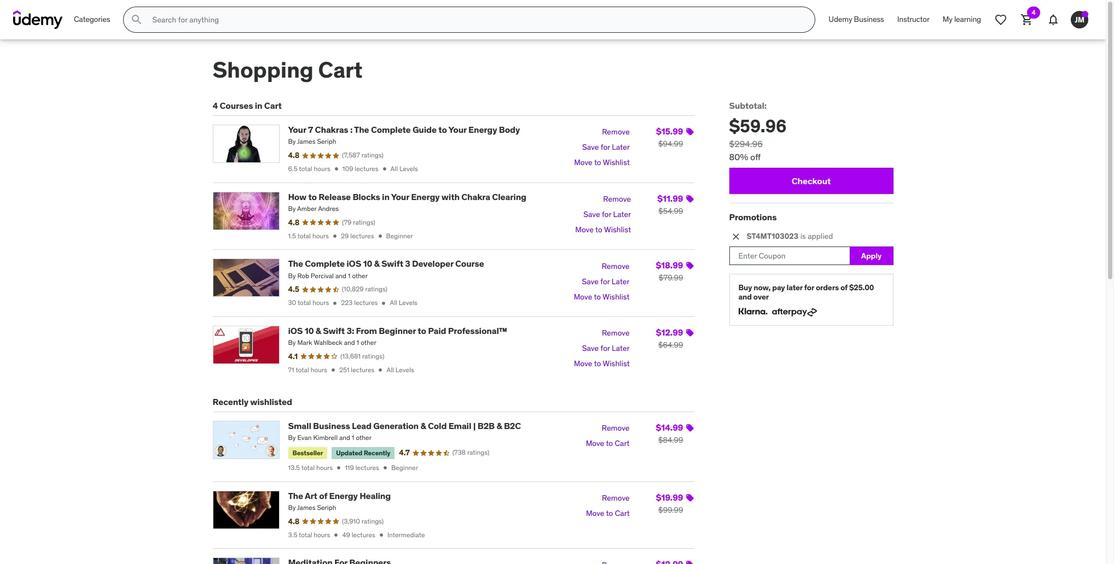 Task type: locate. For each thing, give the bounding box(es) containing it.
remove save for later move to wishlist for $18.99
[[574, 261, 630, 302]]

$11.99
[[657, 193, 683, 204]]

swift up 'wahlbeck' on the left of the page
[[323, 326, 345, 337]]

energy left with
[[411, 191, 440, 202]]

developer
[[412, 259, 454, 269]]

shopping
[[213, 56, 313, 84]]

& up 'wahlbeck' on the left of the page
[[316, 326, 321, 337]]

lectures for &
[[354, 299, 378, 307]]

art
[[305, 491, 317, 502]]

0 vertical spatial all levels
[[391, 165, 418, 173]]

all levels for beginner
[[387, 366, 414, 374]]

0 vertical spatial levels
[[400, 165, 418, 173]]

3 coupon icon image from the top
[[686, 262, 694, 271]]

1 vertical spatial beginner
[[379, 326, 416, 337]]

1 james from the top
[[297, 138, 316, 146]]

$79.99
[[659, 273, 683, 283]]

for for $18.99
[[601, 277, 610, 287]]

your 7 chakras : the complete guide to your energy body link
[[288, 124, 520, 135]]

1 vertical spatial recently
[[364, 449, 390, 457]]

move for $15.99
[[574, 158, 593, 168]]

0 vertical spatial remove move to cart
[[586, 424, 630, 449]]

in right courses
[[255, 100, 262, 111]]

rob
[[297, 272, 309, 280]]

energy left "body"
[[469, 124, 497, 135]]

(79 ratings)
[[342, 218, 375, 226]]

later left $12.99 $64.99
[[612, 344, 630, 354]]

1 up (13,681 ratings)
[[357, 339, 359, 347]]

wishlist for $12.99
[[603, 359, 630, 369]]

ratings)
[[362, 151, 384, 159], [353, 218, 375, 226], [365, 285, 387, 294], [362, 352, 384, 361], [467, 449, 489, 457], [362, 518, 384, 526]]

xxsmall image down 10,829 ratings element
[[380, 300, 388, 307]]

0 vertical spatial all
[[391, 165, 398, 173]]

lectures down updated recently on the left bottom
[[356, 464, 379, 472]]

st4mt103023
[[747, 232, 799, 242]]

6 coupon icon image from the top
[[686, 494, 694, 503]]

small business lead generation & cold email | b2b & b2c link
[[288, 421, 521, 432]]

2 vertical spatial all
[[387, 366, 394, 374]]

2 horizontal spatial 1
[[357, 339, 359, 347]]

1 vertical spatial all
[[390, 299, 397, 307]]

in
[[255, 100, 262, 111], [382, 191, 390, 202]]

later left $18.99 $79.99
[[612, 277, 630, 287]]

738 ratings element
[[452, 449, 489, 458]]

4 link
[[1014, 7, 1040, 33]]

2 vertical spatial 1
[[352, 434, 354, 442]]

xxsmall image down 13,681 ratings 'element'
[[377, 367, 384, 374]]

$15.99 $94.99
[[656, 126, 683, 149]]

swift left 3
[[382, 259, 403, 269]]

& left cold
[[421, 421, 426, 432]]

later
[[612, 143, 630, 152], [613, 210, 631, 219], [612, 277, 630, 287], [612, 344, 630, 354]]

2 4.8 from the top
[[288, 218, 299, 228]]

all levels up "how to release blocks in your energy with chakra clearing" link
[[391, 165, 418, 173]]

4 coupon icon image from the top
[[686, 329, 694, 338]]

small
[[288, 421, 311, 432]]

ios inside the complete ios 10 & swift 3 developer course by rob percival and 1 other
[[347, 259, 361, 269]]

0 horizontal spatial of
[[319, 491, 327, 502]]

james inside your 7 chakras : the complete guide to your energy body by james seriph
[[297, 138, 316, 146]]

1 horizontal spatial 1
[[352, 434, 354, 442]]

Search for anything text field
[[150, 10, 802, 29]]

of inside buy now, pay later for orders of $25.00 and over
[[841, 283, 848, 293]]

of right orders
[[841, 283, 848, 293]]

hours left the 49
[[314, 531, 330, 539]]

and up (10,829
[[335, 272, 346, 280]]

2 move to cart button from the top
[[586, 507, 630, 522]]

0 horizontal spatial ios
[[288, 326, 303, 337]]

levels up "how to release blocks in your energy with chakra clearing" link
[[400, 165, 418, 173]]

wahlbeck
[[314, 339, 343, 347]]

save for $15.99
[[582, 143, 599, 152]]

and down 3:
[[344, 339, 355, 347]]

ios up mark
[[288, 326, 303, 337]]

by left rob
[[288, 272, 296, 280]]

0 vertical spatial beginner
[[386, 232, 413, 240]]

chakra
[[462, 191, 490, 202]]

by left evan
[[288, 434, 296, 442]]

by inside the art of energy healing by james seriph
[[288, 504, 296, 512]]

ratings) up 251 lectures
[[362, 352, 384, 361]]

swift
[[382, 259, 403, 269], [323, 326, 345, 337]]

clearing
[[492, 191, 527, 202]]

1 vertical spatial all levels
[[390, 299, 418, 307]]

$54.99
[[659, 206, 683, 216]]

0 vertical spatial complete
[[371, 124, 411, 135]]

1 vertical spatial swift
[[323, 326, 345, 337]]

3 4.8 from the top
[[288, 517, 299, 527]]

0 vertical spatial james
[[297, 138, 316, 146]]

for for $12.99
[[601, 344, 610, 354]]

0 horizontal spatial swift
[[323, 326, 345, 337]]

119 lectures
[[345, 464, 379, 472]]

remove for $18.99
[[602, 261, 630, 271]]

apply
[[861, 251, 882, 261]]

remove button left $18.99
[[602, 259, 630, 274]]

and left over
[[739, 292, 752, 302]]

1 horizontal spatial business
[[854, 14, 884, 24]]

1 move to cart button from the top
[[586, 437, 630, 452]]

business for udemy
[[854, 14, 884, 24]]

2 by from the top
[[288, 205, 296, 213]]

lectures down 10,829 ratings element
[[354, 299, 378, 307]]

1 horizontal spatial recently
[[364, 449, 390, 457]]

cold
[[428, 421, 447, 432]]

2 vertical spatial energy
[[329, 491, 358, 502]]

the for complete
[[288, 259, 303, 269]]

remove button for $12.99
[[602, 326, 630, 341]]

0 horizontal spatial 4
[[213, 100, 218, 111]]

the inside the art of energy healing by james seriph
[[288, 491, 303, 502]]

0 vertical spatial the
[[354, 124, 369, 135]]

10 inside ios 10 & swift 3: from beginner to paid professional™ by mark wahlbeck and 1 other
[[305, 326, 314, 337]]

0 vertical spatial in
[[255, 100, 262, 111]]

109
[[342, 165, 353, 173]]

all levels down ios 10 & swift 3: from beginner to paid professional™ by mark wahlbeck and 1 other
[[387, 366, 414, 374]]

0 horizontal spatial business
[[313, 421, 350, 432]]

buy
[[739, 283, 752, 293]]

1 remove move to cart from the top
[[586, 424, 630, 449]]

0 horizontal spatial energy
[[329, 491, 358, 502]]

1 inside the complete ios 10 & swift 3 developer course by rob percival and 1 other
[[348, 272, 351, 280]]

total right 1.5
[[298, 232, 311, 240]]

hours for 7
[[314, 165, 330, 173]]

ratings) up 49 lectures
[[362, 518, 384, 526]]

4
[[1032, 8, 1036, 16], [213, 100, 218, 111]]

1 vertical spatial remove move to cart
[[586, 494, 630, 519]]

1 horizontal spatial 4
[[1032, 8, 1036, 16]]

ratings) right the (738
[[467, 449, 489, 457]]

recently
[[213, 397, 248, 407], [364, 449, 390, 457]]

for for $15.99
[[601, 143, 610, 152]]

total right 3.5
[[299, 531, 312, 539]]

wishlist
[[603, 158, 630, 168], [604, 225, 631, 235], [603, 292, 630, 302], [603, 359, 630, 369]]

coupon icon image
[[686, 128, 694, 136], [686, 195, 694, 203], [686, 262, 694, 271], [686, 329, 694, 338], [686, 424, 694, 433], [686, 494, 694, 503], [686, 561, 694, 565]]

business inside small business lead generation & cold email | b2b & b2c by evan kimbrell and 1 other
[[313, 421, 350, 432]]

lectures for healing
[[352, 531, 375, 539]]

save for $12.99
[[582, 344, 599, 354]]

recently up "119 lectures"
[[364, 449, 390, 457]]

4.8 for your 7 chakras : the complete guide to your energy body
[[288, 151, 299, 160]]

ratings) up 109 lectures
[[362, 151, 384, 159]]

remove left $15.99
[[602, 127, 630, 137]]

hours left 109
[[314, 165, 330, 173]]

in inside how to release blocks in your energy with chakra clearing by amber andres
[[382, 191, 390, 202]]

4 for 4
[[1032, 8, 1036, 16]]

my learning
[[943, 14, 981, 24]]

$84.99
[[658, 436, 683, 445]]

your left 7
[[288, 124, 306, 135]]

you have alerts image
[[1082, 11, 1089, 18]]

0 vertical spatial energy
[[469, 124, 497, 135]]

all levels for guide
[[391, 165, 418, 173]]

3
[[405, 259, 410, 269]]

save for later button for $12.99
[[582, 341, 630, 357]]

the inside your 7 chakras : the complete guide to your energy body by james seriph
[[354, 124, 369, 135]]

ios up (10,829
[[347, 259, 361, 269]]

business inside udemy business link
[[854, 14, 884, 24]]

by inside ios 10 & swift 3: from beginner to paid professional™ by mark wahlbeck and 1 other
[[288, 339, 296, 347]]

$18.99
[[656, 260, 683, 271]]

total for to
[[298, 232, 311, 240]]

7 coupon icon image from the top
[[686, 561, 694, 565]]

2 vertical spatial levels
[[396, 366, 414, 374]]

all levels up ios 10 & swift 3: from beginner to paid professional™ link
[[390, 299, 418, 307]]

1 by from the top
[[288, 138, 296, 146]]

for inside buy now, pay later for orders of $25.00 and over
[[804, 283, 814, 293]]

total for 10
[[296, 366, 309, 374]]

2 vertical spatial the
[[288, 491, 303, 502]]

recently left wishlisted
[[213, 397, 248, 407]]

levels
[[400, 165, 418, 173], [399, 299, 418, 307], [396, 366, 414, 374]]

total for art
[[299, 531, 312, 539]]

hours down bestseller
[[316, 464, 333, 472]]

save for $11.99
[[584, 210, 600, 219]]

0 horizontal spatial 1
[[348, 272, 351, 280]]

1 vertical spatial 1
[[357, 339, 359, 347]]

later for $11.99
[[613, 210, 631, 219]]

1 vertical spatial 4
[[213, 100, 218, 111]]

remove button left $12.99
[[602, 326, 630, 341]]

by left mark
[[288, 339, 296, 347]]

by inside how to release blocks in your energy with chakra clearing by amber andres
[[288, 205, 296, 213]]

$11.99 $54.99
[[657, 193, 683, 216]]

1 4.8 from the top
[[288, 151, 299, 160]]

4.8 up 6.5
[[288, 151, 299, 160]]

to inside how to release blocks in your energy with chakra clearing by amber andres
[[308, 191, 317, 202]]

1 vertical spatial 10
[[305, 326, 314, 337]]

1 vertical spatial business
[[313, 421, 350, 432]]

251
[[339, 366, 349, 374]]

updated
[[336, 449, 362, 457]]

levels down ios 10 & swift 3: from beginner to paid professional™ by mark wahlbeck and 1 other
[[396, 366, 414, 374]]

save for later button for $18.99
[[582, 274, 630, 290]]

levels for 3
[[399, 299, 418, 307]]

1 seriph from the top
[[317, 138, 336, 146]]

71
[[288, 366, 294, 374]]

ratings) up 29 lectures
[[353, 218, 375, 226]]

0 vertical spatial 4.8
[[288, 151, 299, 160]]

all up "how to release blocks in your energy with chakra clearing" link
[[391, 165, 398, 173]]

xxsmall image left 251
[[329, 367, 337, 374]]

beginner down 4.7
[[391, 464, 418, 472]]

1 horizontal spatial ios
[[347, 259, 361, 269]]

energy inside how to release blocks in your energy with chakra clearing by amber andres
[[411, 191, 440, 202]]

xxsmall image left 29
[[331, 233, 339, 240]]

all
[[391, 165, 398, 173], [390, 299, 397, 307], [387, 366, 394, 374]]

1 vertical spatial of
[[319, 491, 327, 502]]

by down how
[[288, 205, 296, 213]]

seriph down the art of energy healing link
[[317, 504, 336, 512]]

4.8 for how to release blocks in your energy with chakra clearing
[[288, 218, 299, 228]]

(13,681
[[340, 352, 361, 361]]

business right udemy
[[854, 14, 884, 24]]

and inside the complete ios 10 & swift 3 developer course by rob percival and 1 other
[[335, 272, 346, 280]]

the complete ios 10 & swift 3 developer course link
[[288, 259, 484, 269]]

remove button
[[602, 125, 630, 140], [603, 192, 631, 207], [602, 259, 630, 274], [602, 326, 630, 341], [602, 421, 630, 437], [602, 491, 630, 507]]

4 left courses
[[213, 100, 218, 111]]

1 horizontal spatial of
[[841, 283, 848, 293]]

4.1
[[288, 352, 298, 362]]

levels for beginner
[[396, 366, 414, 374]]

1 vertical spatial seriph
[[317, 504, 336, 512]]

other down lead
[[356, 434, 372, 442]]

lectures for in
[[350, 232, 374, 240]]

evan
[[297, 434, 312, 442]]

the complete ios 10 & swift 3 developer course by rob percival and 1 other
[[288, 259, 484, 280]]

1 horizontal spatial energy
[[411, 191, 440, 202]]

complete left 'guide'
[[371, 124, 411, 135]]

ratings) inside 7,587 ratings "element"
[[362, 151, 384, 159]]

seriph inside your 7 chakras : the complete guide to your energy body by james seriph
[[317, 138, 336, 146]]

0 horizontal spatial your
[[288, 124, 306, 135]]

13,681 ratings element
[[340, 352, 384, 362]]

to inside your 7 chakras : the complete guide to your energy body by james seriph
[[439, 124, 447, 135]]

hours for to
[[312, 232, 329, 240]]

ratings) inside 13,681 ratings 'element'
[[362, 352, 384, 361]]

and inside small business lead generation & cold email | b2b & b2c by evan kimbrell and 1 other
[[339, 434, 350, 442]]

wishlist image
[[995, 13, 1008, 26]]

2 remove move to cart from the top
[[586, 494, 630, 519]]

courses
[[220, 100, 253, 111]]

remove button left $15.99
[[602, 125, 630, 140]]

13.5 total hours
[[288, 464, 333, 472]]

james down art at the left of page
[[297, 504, 316, 512]]

|
[[473, 421, 476, 432]]

the inside the complete ios 10 & swift 3 developer course by rob percival and 1 other
[[288, 259, 303, 269]]

1 horizontal spatial swift
[[382, 259, 403, 269]]

energy inside your 7 chakras : the complete guide to your energy body by james seriph
[[469, 124, 497, 135]]

submit search image
[[130, 13, 144, 26]]

1 vertical spatial james
[[297, 504, 316, 512]]

1 vertical spatial in
[[382, 191, 390, 202]]

0 vertical spatial of
[[841, 283, 848, 293]]

to
[[439, 124, 447, 135], [594, 158, 601, 168], [308, 191, 317, 202], [596, 225, 603, 235], [594, 292, 601, 302], [418, 326, 426, 337], [594, 359, 601, 369], [606, 439, 613, 449], [606, 509, 613, 519]]

total right 6.5
[[299, 165, 312, 173]]

orders
[[816, 283, 839, 293]]

beginner right "from"
[[379, 326, 416, 337]]

other inside small business lead generation & cold email | b2b & b2c by evan kimbrell and 1 other
[[356, 434, 372, 442]]

remove
[[602, 127, 630, 137], [603, 194, 631, 204], [602, 261, 630, 271], [602, 328, 630, 338], [602, 424, 630, 433], [602, 494, 630, 504]]

0 vertical spatial other
[[352, 272, 368, 280]]

0 vertical spatial swift
[[382, 259, 403, 269]]

kimbrell
[[313, 434, 338, 442]]

move to wishlist button for $11.99
[[575, 223, 631, 238]]

0 vertical spatial 1
[[348, 272, 351, 280]]

ratings) up 223 lectures
[[365, 285, 387, 294]]

ios
[[347, 259, 361, 269], [288, 326, 303, 337]]

remove move to cart
[[586, 424, 630, 449], [586, 494, 630, 519]]

your right 'guide'
[[449, 124, 467, 135]]

2 horizontal spatial energy
[[469, 124, 497, 135]]

how to release blocks in your energy with chakra clearing link
[[288, 191, 527, 202]]

beginner up 3
[[386, 232, 413, 240]]

4 by from the top
[[288, 339, 296, 347]]

6 by from the top
[[288, 504, 296, 512]]

ratings) inside 10,829 ratings element
[[365, 285, 387, 294]]

all for swift
[[390, 299, 397, 307]]

all for complete
[[391, 165, 398, 173]]

remove left the $11.99
[[603, 194, 631, 204]]

hours left 29
[[312, 232, 329, 240]]

2 coupon icon image from the top
[[686, 195, 694, 203]]

1 vertical spatial move to cart button
[[586, 507, 630, 522]]

mark
[[297, 339, 312, 347]]

move to wishlist button for $12.99
[[574, 357, 630, 372]]

remove button left the $11.99
[[603, 192, 631, 207]]

lectures down 13,681 ratings 'element'
[[351, 366, 375, 374]]

5 coupon icon image from the top
[[686, 424, 694, 433]]

subtotal:
[[729, 100, 767, 111]]

$94.99
[[658, 139, 683, 149]]

$12.99 $64.99
[[656, 327, 683, 350]]

1 up (10,829
[[348, 272, 351, 280]]

seriph down chakras on the left top
[[317, 138, 336, 146]]

hours for complete
[[313, 299, 329, 307]]

move to cart button for remove button left of $14.99
[[586, 437, 630, 452]]

total right 71
[[296, 366, 309, 374]]

now,
[[754, 283, 771, 293]]

categories button
[[67, 7, 117, 33]]

coupon icon image for $19.99
[[686, 494, 694, 503]]

lectures down 3,910 ratings element
[[352, 531, 375, 539]]

0 vertical spatial 10
[[363, 259, 372, 269]]

4 left notifications image
[[1032, 8, 1036, 16]]

& up (10,829 ratings)
[[374, 259, 380, 269]]

10 inside the complete ios 10 & swift 3 developer course by rob percival and 1 other
[[363, 259, 372, 269]]

1 horizontal spatial 10
[[363, 259, 372, 269]]

1 coupon icon image from the top
[[686, 128, 694, 136]]

0 horizontal spatial complete
[[305, 259, 345, 269]]

1 vertical spatial energy
[[411, 191, 440, 202]]

for
[[601, 143, 610, 152], [602, 210, 611, 219], [601, 277, 610, 287], [804, 283, 814, 293], [601, 344, 610, 354]]

0 vertical spatial seriph
[[317, 138, 336, 146]]

move for $12.99
[[574, 359, 593, 369]]

coupon icon image for $18.99
[[686, 262, 694, 271]]

2 seriph from the top
[[317, 504, 336, 512]]

applied
[[808, 232, 833, 242]]

1 horizontal spatial your
[[391, 191, 409, 202]]

by inside your 7 chakras : the complete guide to your energy body by james seriph
[[288, 138, 296, 146]]

4.8 up 1.5
[[288, 218, 299, 228]]

beginner inside ios 10 & swift 3: from beginner to paid professional™ by mark wahlbeck and 1 other
[[379, 326, 416, 337]]

2 vertical spatial other
[[356, 434, 372, 442]]

b2c
[[504, 421, 521, 432]]

xxsmall image
[[333, 165, 340, 173], [331, 233, 339, 240], [376, 233, 384, 240], [331, 300, 339, 307], [381, 465, 389, 473], [332, 532, 340, 540], [378, 532, 385, 540]]

total for complete
[[298, 299, 311, 307]]

1 down lead
[[352, 434, 354, 442]]

3 by from the top
[[288, 272, 296, 280]]

0 vertical spatial move to cart button
[[586, 437, 630, 452]]

4 for 4 courses in cart
[[213, 100, 218, 111]]

0 vertical spatial 4
[[1032, 8, 1036, 16]]

251 lectures
[[339, 366, 375, 374]]

updated recently
[[336, 449, 390, 457]]

xxsmall image right 109 lectures
[[381, 165, 388, 173]]

coupon icon image for $12.99
[[686, 329, 694, 338]]

5 by from the top
[[288, 434, 296, 442]]

remove for $15.99
[[602, 127, 630, 137]]

xxsmall image
[[381, 165, 388, 173], [380, 300, 388, 307], [329, 367, 337, 374], [377, 367, 384, 374], [335, 465, 343, 473]]

1 vertical spatial 4.8
[[288, 218, 299, 228]]

10 up (10,829 ratings)
[[363, 259, 372, 269]]

later for $15.99
[[612, 143, 630, 152]]

udemy image
[[13, 10, 63, 29]]

0 vertical spatial ios
[[347, 259, 361, 269]]

seriph
[[317, 138, 336, 146], [317, 504, 336, 512]]

2 vertical spatial all levels
[[387, 366, 414, 374]]

lectures down 79 ratings element
[[350, 232, 374, 240]]

ratings) inside 79 ratings element
[[353, 218, 375, 226]]

0 horizontal spatial recently
[[213, 397, 248, 407]]

1 vertical spatial the
[[288, 259, 303, 269]]

with
[[442, 191, 460, 202]]

1 vertical spatial complete
[[305, 259, 345, 269]]

1 vertical spatial other
[[361, 339, 376, 347]]

remove button for $11.99
[[603, 192, 631, 207]]

lectures down 7,587 ratings "element" on the left of the page
[[355, 165, 379, 173]]

swift inside the complete ios 10 & swift 3 developer course by rob percival and 1 other
[[382, 259, 403, 269]]

by up 6.5
[[288, 138, 296, 146]]

move to cart button for remove button related to $19.99
[[586, 507, 630, 522]]

remove left $19.99
[[602, 494, 630, 504]]

later left $54.99
[[613, 210, 631, 219]]

off
[[751, 152, 761, 163]]

1 vertical spatial levels
[[399, 299, 418, 307]]

hours left 223
[[313, 299, 329, 307]]

2 james from the top
[[297, 504, 316, 512]]

10 up mark
[[305, 326, 314, 337]]

by inside small business lead generation & cold email | b2b & b2c by evan kimbrell and 1 other
[[288, 434, 296, 442]]

1 horizontal spatial complete
[[371, 124, 411, 135]]

1 inside small business lead generation & cold email | b2b & b2c by evan kimbrell and 1 other
[[352, 434, 354, 442]]

your inside how to release blocks in your energy with chakra clearing by amber andres
[[391, 191, 409, 202]]

by up 3.5
[[288, 504, 296, 512]]

save for later button for $11.99
[[584, 207, 631, 223]]

1 horizontal spatial in
[[382, 191, 390, 202]]

remove button left $19.99
[[602, 491, 630, 507]]

ratings) inside 3,910 ratings element
[[362, 518, 384, 526]]

7
[[308, 124, 313, 135]]

& inside the complete ios 10 & swift 3 developer course by rob percival and 1 other
[[374, 259, 380, 269]]

0 horizontal spatial 10
[[305, 326, 314, 337]]

lectures
[[355, 165, 379, 173], [350, 232, 374, 240], [354, 299, 378, 307], [351, 366, 375, 374], [356, 464, 379, 472], [352, 531, 375, 539]]

1 vertical spatial ios
[[288, 326, 303, 337]]

49
[[342, 531, 350, 539]]

2 vertical spatial 4.8
[[288, 517, 299, 527]]

other down "from"
[[361, 339, 376, 347]]

save for later button for $15.99
[[582, 140, 630, 156]]

remove left $18.99
[[602, 261, 630, 271]]

hours left 251
[[311, 366, 327, 374]]

your right blocks
[[391, 191, 409, 202]]

the up rob
[[288, 259, 303, 269]]

4.7
[[399, 449, 410, 458]]

223
[[341, 299, 353, 307]]

xxsmall image left 223
[[331, 300, 339, 307]]

0 vertical spatial business
[[854, 14, 884, 24]]

79 ratings element
[[342, 218, 375, 227]]

business up kimbrell
[[313, 421, 350, 432]]

remove button for $18.99
[[602, 259, 630, 274]]

Enter Coupon text field
[[729, 247, 850, 266]]

2 vertical spatial beginner
[[391, 464, 418, 472]]

later left $15.99 $94.99
[[612, 143, 630, 152]]



Task type: describe. For each thing, give the bounding box(es) containing it.
1 inside ios 10 & swift 3: from beginner to paid professional™ by mark wahlbeck and 1 other
[[357, 339, 359, 347]]

29
[[341, 232, 349, 240]]

xxsmall image right 29 lectures
[[376, 233, 384, 240]]

$14.99
[[656, 422, 683, 433]]

$19.99 $99.99
[[656, 493, 683, 516]]

ratings) for &
[[365, 285, 387, 294]]

remove button for $15.99
[[602, 125, 630, 140]]

xxsmall image left 109
[[333, 165, 340, 173]]

(7,587
[[342, 151, 360, 159]]

xxsmall image for 3:
[[377, 367, 384, 374]]

remove for $11.99
[[603, 194, 631, 204]]

4.5
[[288, 285, 299, 295]]

3.5
[[288, 531, 297, 539]]

ratings) for healing
[[362, 518, 384, 526]]

business for small
[[313, 421, 350, 432]]

other inside ios 10 & swift 3: from beginner to paid professional™ by mark wahlbeck and 1 other
[[361, 339, 376, 347]]

apply button
[[850, 247, 894, 266]]

$59.96
[[729, 115, 787, 137]]

seriph inside the art of energy healing by james seriph
[[317, 504, 336, 512]]

guide
[[413, 124, 437, 135]]

ratings) for in
[[353, 218, 375, 226]]

30
[[288, 299, 296, 307]]

klarna image
[[739, 306, 768, 317]]

49 lectures
[[342, 531, 375, 539]]

move to wishlist button for $18.99
[[574, 290, 630, 305]]

b2b
[[478, 421, 495, 432]]

my
[[943, 14, 953, 24]]

30 total hours
[[288, 299, 329, 307]]

jm
[[1075, 15, 1085, 24]]

is
[[801, 232, 806, 242]]

intermediate
[[387, 531, 425, 539]]

ratings) for the
[[362, 151, 384, 159]]

$64.99
[[658, 340, 683, 350]]

$99.99
[[658, 506, 683, 516]]

to inside ios 10 & swift 3: from beginner to paid professional™ by mark wahlbeck and 1 other
[[418, 326, 426, 337]]

(738
[[452, 449, 466, 457]]

$18.99 $79.99
[[656, 260, 683, 283]]

the art of energy healing by james seriph
[[288, 491, 391, 512]]

ios 10 & swift 3: from beginner to paid professional™ by mark wahlbeck and 1 other
[[288, 326, 507, 347]]

wishlist for $15.99
[[603, 158, 630, 168]]

save for $18.99
[[582, 277, 599, 287]]

healing
[[360, 491, 391, 502]]

blocks
[[353, 191, 380, 202]]

6.5 total hours
[[288, 165, 330, 173]]

for for $11.99
[[602, 210, 611, 219]]

xxsmall image right 49 lectures
[[378, 532, 385, 540]]

remove button left $14.99
[[602, 421, 630, 437]]

ratings) for 3:
[[362, 352, 384, 361]]

remove save for later move to wishlist for $12.99
[[574, 328, 630, 369]]

ios inside ios 10 & swift 3: from beginner to paid professional™ by mark wahlbeck and 1 other
[[288, 326, 303, 337]]

notifications image
[[1047, 13, 1060, 26]]

(13,681 ratings)
[[340, 352, 384, 361]]

xxsmall image for &
[[380, 300, 388, 307]]

beginner for 119 lectures
[[391, 464, 418, 472]]

:
[[350, 124, 353, 135]]

how
[[288, 191, 307, 202]]

all for from
[[387, 366, 394, 374]]

109 lectures
[[342, 165, 379, 173]]

chakras
[[315, 124, 348, 135]]

and inside buy now, pay later for orders of $25.00 and over
[[739, 292, 752, 302]]

xxsmall image left the 49
[[332, 532, 340, 540]]

xxsmall image left "119"
[[335, 465, 343, 473]]

$15.99
[[656, 126, 683, 137]]

lead
[[352, 421, 372, 432]]

release
[[319, 191, 351, 202]]

move for $18.99
[[574, 292, 592, 302]]

4.8 for the art of energy healing
[[288, 517, 299, 527]]

1.5
[[288, 232, 296, 240]]

$12.99
[[656, 327, 683, 338]]

6.5
[[288, 165, 298, 173]]

later for $18.99
[[612, 277, 630, 287]]

coupon icon image for $14.99
[[686, 424, 694, 433]]

move to wishlist button for $15.99
[[574, 156, 630, 171]]

wishlist for $18.99
[[603, 292, 630, 302]]

& inside ios 10 & swift 3: from beginner to paid professional™ by mark wahlbeck and 1 other
[[316, 326, 321, 337]]

71 total hours
[[288, 366, 327, 374]]

energy inside the art of energy healing by james seriph
[[329, 491, 358, 502]]

bestseller
[[293, 449, 323, 457]]

coupon icon image for $15.99
[[686, 128, 694, 136]]

wishlist for $11.99
[[604, 225, 631, 235]]

complete inside the complete ios 10 & swift 3 developer course by rob percival and 1 other
[[305, 259, 345, 269]]

later
[[787, 283, 803, 293]]

pay
[[772, 283, 785, 293]]

lectures for the
[[355, 165, 379, 173]]

remove for $12.99
[[602, 328, 630, 338]]

amber
[[297, 205, 317, 213]]

0 horizontal spatial in
[[255, 100, 262, 111]]

3.5 total hours
[[288, 531, 330, 539]]

percival
[[311, 272, 334, 280]]

(79
[[342, 218, 352, 226]]

remove move to cart for remove button left of $14.99
[[586, 424, 630, 449]]

how to release blocks in your energy with chakra clearing by amber andres
[[288, 191, 527, 213]]

beginner for 29 lectures
[[386, 232, 413, 240]]

13.5
[[288, 464, 300, 472]]

promotions
[[729, 212, 777, 223]]

& left b2c
[[497, 421, 502, 432]]

and inside ios 10 & swift 3: from beginner to paid professional™ by mark wahlbeck and 1 other
[[344, 339, 355, 347]]

xxsmall image for the
[[381, 165, 388, 173]]

from
[[356, 326, 377, 337]]

hours for art
[[314, 531, 330, 539]]

checkout
[[792, 175, 831, 186]]

3,910 ratings element
[[342, 518, 384, 527]]

jm link
[[1067, 7, 1093, 33]]

remove save for later move to wishlist for $15.99
[[574, 127, 630, 168]]

james inside the art of energy healing by james seriph
[[297, 504, 316, 512]]

119
[[345, 464, 354, 472]]

remove move to cart for remove button related to $19.99
[[586, 494, 630, 519]]

total for 7
[[299, 165, 312, 173]]

paid
[[428, 326, 446, 337]]

afterpay image
[[772, 309, 817, 317]]

subtotal: $59.96 $294.96 80% off
[[729, 100, 787, 163]]

$25.00
[[849, 283, 874, 293]]

0 vertical spatial recently
[[213, 397, 248, 407]]

the art of energy healing link
[[288, 491, 391, 502]]

2 horizontal spatial your
[[449, 124, 467, 135]]

hours for 10
[[311, 366, 327, 374]]

(3,910
[[342, 518, 360, 526]]

andres
[[318, 205, 339, 213]]

over
[[754, 292, 769, 302]]

categories
[[74, 14, 110, 24]]

professional™
[[448, 326, 507, 337]]

later for $12.99
[[612, 344, 630, 354]]

shopping cart
[[213, 56, 363, 84]]

10,829 ratings element
[[342, 285, 387, 295]]

total right 13.5 on the bottom of page
[[301, 464, 315, 472]]

learning
[[955, 14, 981, 24]]

$19.99
[[656, 493, 683, 503]]

by inside the complete ios 10 & swift 3 developer course by rob percival and 1 other
[[288, 272, 296, 280]]

3:
[[347, 326, 354, 337]]

$14.99 $84.99
[[656, 422, 683, 445]]

7,587 ratings element
[[342, 151, 384, 160]]

remove button for $19.99
[[602, 491, 630, 507]]

lectures for 3:
[[351, 366, 375, 374]]

other inside the complete ios 10 & swift 3 developer course by rob percival and 1 other
[[352, 272, 368, 280]]

remove save for later move to wishlist for $11.99
[[575, 194, 631, 235]]

(738 ratings)
[[452, 449, 489, 457]]

of inside the art of energy healing by james seriph
[[319, 491, 327, 502]]

udemy
[[829, 14, 852, 24]]

email
[[449, 421, 471, 432]]

levels for guide
[[400, 165, 418, 173]]

swift inside ios 10 & swift 3: from beginner to paid professional™ by mark wahlbeck and 1 other
[[323, 326, 345, 337]]

small business lead generation & cold email | b2b & b2c by evan kimbrell and 1 other
[[288, 421, 521, 442]]

complete inside your 7 chakras : the complete guide to your energy body by james seriph
[[371, 124, 411, 135]]

xxsmall image right "119 lectures"
[[381, 465, 389, 473]]

remove left $14.99
[[602, 424, 630, 433]]

all levels for 3
[[390, 299, 418, 307]]

the for art
[[288, 491, 303, 502]]

buy now, pay later for orders of $25.00 and over
[[739, 283, 874, 302]]

udemy business link
[[822, 7, 891, 33]]

ratings) inside 738 ratings element
[[467, 449, 489, 457]]

shopping cart with 4 items image
[[1021, 13, 1034, 26]]

coupon icon image for $11.99
[[686, 195, 694, 203]]

small image
[[730, 232, 741, 243]]

move for $11.99
[[575, 225, 594, 235]]

st4mt103023 is applied
[[747, 232, 833, 242]]



Task type: vqa. For each thing, say whether or not it's contained in the screenshot.
the Help
no



